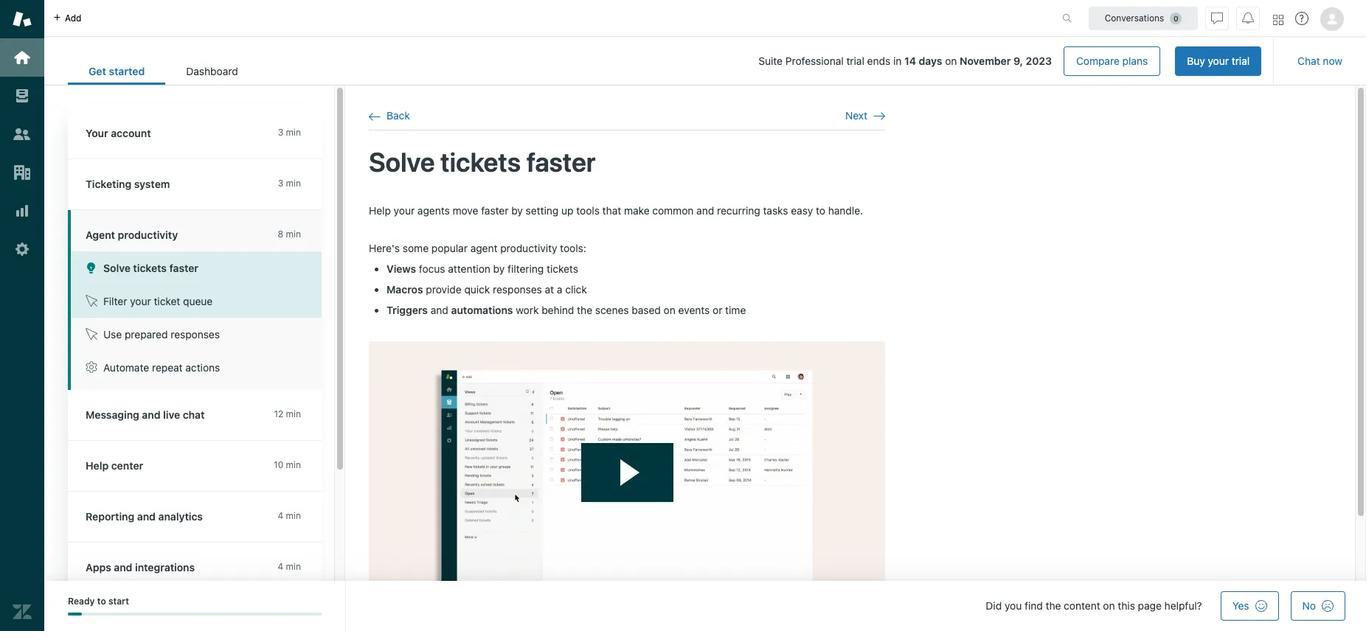 Task type: describe. For each thing, give the bounding box(es) containing it.
and for triggers and automations work behind the scenes based on events or time
[[431, 304, 448, 316]]

yes
[[1232, 600, 1249, 612]]

filter your ticket queue button
[[71, 285, 322, 318]]

center
[[111, 460, 143, 472]]

yes button
[[1221, 592, 1279, 621]]

3 min for your account
[[278, 127, 301, 138]]

November 9, 2023 text field
[[960, 55, 1052, 67]]

solve inside button
[[103, 262, 130, 274]]

use prepared responses button
[[71, 318, 322, 351]]

in
[[893, 55, 902, 67]]

ready to start
[[68, 596, 129, 607]]

provide
[[426, 283, 462, 296]]

agents
[[417, 204, 450, 217]]

min for apps and integrations
[[286, 561, 301, 572]]

no button
[[1291, 592, 1345, 621]]

progress bar image
[[68, 613, 82, 616]]

click
[[565, 283, 587, 296]]

admin image
[[13, 240, 32, 259]]

content-title region
[[369, 146, 885, 180]]

conversations
[[1105, 12, 1164, 23]]

get
[[89, 65, 106, 77]]

compare plans
[[1076, 55, 1148, 67]]

this
[[1118, 600, 1135, 612]]

to inside footer
[[97, 596, 106, 607]]

integrations
[[135, 561, 195, 574]]

that
[[602, 204, 621, 217]]

faster inside button
[[169, 262, 198, 274]]

work
[[516, 304, 539, 316]]

setting
[[526, 204, 559, 217]]

started
[[109, 65, 145, 77]]

dashboard
[[186, 65, 238, 77]]

organizations image
[[13, 163, 32, 182]]

add
[[65, 12, 81, 23]]

the inside footer
[[1046, 600, 1061, 612]]

handle.
[[828, 204, 863, 217]]

chat
[[183, 409, 205, 421]]

zendesk products image
[[1273, 14, 1283, 25]]

system
[[134, 178, 170, 190]]

next button
[[845, 109, 885, 123]]

min for ticketing system
[[286, 178, 301, 189]]

min for your account
[[286, 127, 301, 138]]

plans
[[1122, 55, 1148, 67]]

and right 'common'
[[696, 204, 714, 217]]

move
[[453, 204, 478, 217]]

up
[[561, 204, 573, 217]]

9,
[[1013, 55, 1023, 67]]

events
[[678, 304, 710, 316]]

attention
[[448, 262, 490, 275]]

productivity inside heading
[[118, 229, 178, 241]]

based
[[632, 304, 661, 316]]

10 min
[[274, 460, 301, 471]]

macros provide quick responses at a click
[[387, 283, 587, 296]]

section containing suite professional trial ends in
[[271, 46, 1261, 76]]

ticketing system
[[86, 178, 170, 190]]

quick
[[464, 283, 490, 296]]

customers image
[[13, 125, 32, 144]]

8 min
[[278, 229, 301, 240]]

easy
[[791, 204, 813, 217]]

10
[[274, 460, 283, 471]]

0 horizontal spatial by
[[493, 262, 505, 275]]

you
[[1005, 600, 1022, 612]]

tools
[[576, 204, 600, 217]]

8
[[278, 229, 283, 240]]

4 for apps and integrations
[[278, 561, 283, 572]]

here's some popular agent productivity tools:
[[369, 242, 586, 255]]

4 for reporting and analytics
[[278, 510, 283, 521]]

buy
[[1187, 55, 1205, 67]]

3 min for ticketing system
[[278, 178, 301, 189]]

or
[[713, 304, 722, 316]]

1 vertical spatial on
[[664, 304, 676, 316]]

12
[[274, 409, 283, 420]]

buy your trial button
[[1175, 46, 1261, 76]]

ready
[[68, 596, 95, 607]]

chat
[[1298, 55, 1320, 67]]

common
[[652, 204, 694, 217]]

reporting image
[[13, 201, 32, 221]]

compare
[[1076, 55, 1120, 67]]

automate repeat actions
[[103, 361, 220, 374]]

apps
[[86, 561, 111, 574]]

repeat
[[152, 361, 183, 374]]

messaging and live chat
[[86, 409, 205, 421]]

add button
[[44, 0, 90, 36]]

2023
[[1026, 55, 1052, 67]]

zendesk support image
[[13, 10, 32, 29]]

button displays agent's chat status as invisible. image
[[1211, 12, 1223, 24]]

1 horizontal spatial to
[[816, 204, 825, 217]]

start
[[108, 596, 129, 607]]

and for apps and integrations
[[114, 561, 132, 574]]

4 min for analytics
[[278, 510, 301, 521]]

dashboard tab
[[165, 58, 259, 85]]

help your agents move faster by setting up tools that make common and recurring tasks easy to handle.
[[369, 204, 863, 217]]

tasks
[[763, 204, 788, 217]]

views
[[387, 262, 416, 275]]

recurring
[[717, 204, 760, 217]]



Task type: vqa. For each thing, say whether or not it's contained in the screenshot.
Solve within content-title region
yes



Task type: locate. For each thing, give the bounding box(es) containing it.
0 horizontal spatial responses
[[171, 328, 220, 341]]

triggers
[[387, 304, 428, 316]]

by up the 'macros provide quick responses at a click'
[[493, 262, 505, 275]]

help center
[[86, 460, 143, 472]]

1 vertical spatial 3
[[278, 178, 283, 189]]

next
[[845, 109, 867, 122]]

the inside region
[[577, 304, 592, 316]]

1 horizontal spatial help
[[369, 204, 391, 217]]

3 for system
[[278, 178, 283, 189]]

get started
[[89, 65, 145, 77]]

solve tickets faster up move
[[369, 146, 596, 178]]

0 horizontal spatial to
[[97, 596, 106, 607]]

agent
[[86, 229, 115, 241]]

region
[[369, 203, 885, 629]]

0 horizontal spatial your
[[130, 295, 151, 308]]

solve down "back"
[[369, 146, 435, 178]]

tab list
[[68, 58, 259, 85]]

your
[[1208, 55, 1229, 67], [394, 204, 415, 217], [130, 295, 151, 308]]

zendesk image
[[13, 603, 32, 622]]

solve tickets faster up filter your ticket queue
[[103, 262, 198, 274]]

suite professional trial ends in 14 days on november 9, 2023
[[758, 55, 1052, 67]]

professional
[[785, 55, 844, 67]]

solve tickets faster inside button
[[103, 262, 198, 274]]

and right apps
[[114, 561, 132, 574]]

1 3 min from the top
[[278, 127, 301, 138]]

scenes
[[595, 304, 629, 316]]

0 horizontal spatial on
[[664, 304, 676, 316]]

2 4 from the top
[[278, 561, 283, 572]]

4 min
[[278, 510, 301, 521], [278, 561, 301, 572]]

your right buy
[[1208, 55, 1229, 67]]

14
[[904, 55, 916, 67]]

days
[[919, 55, 942, 67]]

behind
[[542, 304, 574, 316]]

by left the setting
[[511, 204, 523, 217]]

help up here's
[[369, 204, 391, 217]]

your inside section
[[1208, 55, 1229, 67]]

to left start
[[97, 596, 106, 607]]

page
[[1138, 600, 1162, 612]]

0 horizontal spatial tickets
[[133, 262, 167, 274]]

12 min
[[274, 409, 301, 420]]

0 vertical spatial 4
[[278, 510, 283, 521]]

1 horizontal spatial trial
[[1232, 55, 1250, 67]]

2 vertical spatial your
[[130, 295, 151, 308]]

on inside section
[[945, 55, 957, 67]]

here's
[[369, 242, 400, 255]]

1 horizontal spatial solve
[[369, 146, 435, 178]]

back button
[[369, 109, 410, 123]]

your for buy
[[1208, 55, 1229, 67]]

0 vertical spatial your
[[1208, 55, 1229, 67]]

faster
[[526, 146, 596, 178], [481, 204, 509, 217], [169, 262, 198, 274]]

and for reporting and analytics
[[137, 510, 156, 523]]

buy your trial
[[1187, 55, 1250, 67]]

use prepared responses
[[103, 328, 220, 341]]

on right the based
[[664, 304, 676, 316]]

your account
[[86, 127, 151, 139]]

by
[[511, 204, 523, 217], [493, 262, 505, 275]]

1 horizontal spatial the
[[1046, 600, 1061, 612]]

and left the analytics
[[137, 510, 156, 523]]

back
[[387, 109, 410, 122]]

1 horizontal spatial faster
[[481, 204, 509, 217]]

tickets up move
[[440, 146, 521, 178]]

productivity right agent
[[118, 229, 178, 241]]

use
[[103, 328, 122, 341]]

0 horizontal spatial trial
[[846, 55, 864, 67]]

1 horizontal spatial on
[[945, 55, 957, 67]]

0 horizontal spatial solve tickets faster
[[103, 262, 198, 274]]

tickets inside button
[[133, 262, 167, 274]]

1 vertical spatial productivity
[[500, 242, 557, 255]]

and left the live
[[142, 409, 160, 421]]

your left agents
[[394, 204, 415, 217]]

trial for your
[[1232, 55, 1250, 67]]

filter
[[103, 295, 127, 308]]

1 vertical spatial 4 min
[[278, 561, 301, 572]]

2 vertical spatial on
[[1103, 600, 1115, 612]]

1 vertical spatial solve tickets faster
[[103, 262, 198, 274]]

2 vertical spatial faster
[[169, 262, 198, 274]]

0 vertical spatial 4 min
[[278, 510, 301, 521]]

0 vertical spatial productivity
[[118, 229, 178, 241]]

macros
[[387, 283, 423, 296]]

ends
[[867, 55, 890, 67]]

0 vertical spatial help
[[369, 204, 391, 217]]

1 horizontal spatial by
[[511, 204, 523, 217]]

responses inside region
[[493, 283, 542, 296]]

1 horizontal spatial productivity
[[500, 242, 557, 255]]

did
[[986, 600, 1002, 612]]

faster up filter your ticket queue button
[[169, 262, 198, 274]]

7 min from the top
[[286, 561, 301, 572]]

1 vertical spatial faster
[[481, 204, 509, 217]]

2 horizontal spatial tickets
[[547, 262, 578, 275]]

1 4 from the top
[[278, 510, 283, 521]]

get started image
[[13, 48, 32, 67]]

min for reporting and analytics
[[286, 510, 301, 521]]

1 trial from the left
[[846, 55, 864, 67]]

filtering
[[508, 262, 544, 275]]

your right filter
[[130, 295, 151, 308]]

video thumbnail image
[[369, 341, 885, 629], [369, 341, 885, 629]]

min
[[286, 127, 301, 138], [286, 178, 301, 189], [286, 229, 301, 240], [286, 409, 301, 420], [286, 460, 301, 471], [286, 510, 301, 521], [286, 561, 301, 572]]

messaging
[[86, 409, 139, 421]]

0 vertical spatial the
[[577, 304, 592, 316]]

1 vertical spatial solve
[[103, 262, 130, 274]]

solve tickets faster
[[369, 146, 596, 178], [103, 262, 198, 274]]

agent productivity heading
[[68, 210, 322, 252]]

trial left 'ends'
[[846, 55, 864, 67]]

and down provide
[[431, 304, 448, 316]]

4
[[278, 510, 283, 521], [278, 561, 283, 572]]

automate
[[103, 361, 149, 374]]

solve tickets faster button
[[71, 252, 322, 285]]

triggers and automations work behind the scenes based on events or time
[[387, 304, 746, 316]]

on
[[945, 55, 957, 67], [664, 304, 676, 316], [1103, 600, 1115, 612]]

automations
[[451, 304, 513, 316]]

trial down the notifications image
[[1232, 55, 1250, 67]]

and
[[696, 204, 714, 217], [431, 304, 448, 316], [142, 409, 160, 421], [137, 510, 156, 523], [114, 561, 132, 574]]

faster inside content-title region
[[526, 146, 596, 178]]

the down click
[[577, 304, 592, 316]]

5 min from the top
[[286, 460, 301, 471]]

0 vertical spatial 3 min
[[278, 127, 301, 138]]

get help image
[[1295, 12, 1309, 25]]

your
[[86, 127, 108, 139]]

on inside footer
[[1103, 600, 1115, 612]]

ticketing
[[86, 178, 131, 190]]

popular
[[431, 242, 468, 255]]

the right "find"
[[1046, 600, 1061, 612]]

helpful?
[[1164, 600, 1202, 612]]

did you find the content on this page helpful?
[[986, 600, 1202, 612]]

0 horizontal spatial solve
[[103, 262, 130, 274]]

2 horizontal spatial your
[[1208, 55, 1229, 67]]

1 min from the top
[[286, 127, 301, 138]]

responses down filter your ticket queue button
[[171, 328, 220, 341]]

trial for professional
[[846, 55, 864, 67]]

on right the days
[[945, 55, 957, 67]]

reporting
[[86, 510, 134, 523]]

main element
[[0, 0, 44, 631]]

conversations button
[[1089, 6, 1198, 30]]

1 horizontal spatial your
[[394, 204, 415, 217]]

0 vertical spatial by
[[511, 204, 523, 217]]

notifications image
[[1242, 12, 1254, 24]]

responses down filtering
[[493, 283, 542, 296]]

0 horizontal spatial help
[[86, 460, 109, 472]]

video element
[[369, 341, 885, 629]]

region containing help your agents move faster by setting up tools that make common and recurring tasks easy to handle.
[[369, 203, 885, 629]]

content
[[1064, 600, 1100, 612]]

0 vertical spatial responses
[[493, 283, 542, 296]]

trial inside button
[[1232, 55, 1250, 67]]

suite
[[758, 55, 783, 67]]

1 vertical spatial 4
[[278, 561, 283, 572]]

3 min
[[278, 127, 301, 138], [278, 178, 301, 189]]

1 horizontal spatial solve tickets faster
[[369, 146, 596, 178]]

3 min from the top
[[286, 229, 301, 240]]

no
[[1302, 600, 1316, 612]]

1 vertical spatial your
[[394, 204, 415, 217]]

1 vertical spatial by
[[493, 262, 505, 275]]

1 vertical spatial the
[[1046, 600, 1061, 612]]

help for help center
[[86, 460, 109, 472]]

footer
[[44, 581, 1366, 631]]

1 horizontal spatial tickets
[[440, 146, 521, 178]]

4 min from the top
[[286, 409, 301, 420]]

productivity up filtering
[[500, 242, 557, 255]]

productivity inside region
[[500, 242, 557, 255]]

1 3 from the top
[[278, 127, 283, 138]]

1 vertical spatial responses
[[171, 328, 220, 341]]

0 vertical spatial solve tickets faster
[[369, 146, 596, 178]]

some
[[403, 242, 429, 255]]

actions
[[185, 361, 220, 374]]

focus
[[419, 262, 445, 275]]

0 horizontal spatial faster
[[169, 262, 198, 274]]

0 vertical spatial to
[[816, 204, 825, 217]]

productivity
[[118, 229, 178, 241], [500, 242, 557, 255]]

4 min for integrations
[[278, 561, 301, 572]]

and for messaging and live chat
[[142, 409, 160, 421]]

min for help center
[[286, 460, 301, 471]]

solve tickets faster inside content-title region
[[369, 146, 596, 178]]

2 trial from the left
[[1232, 55, 1250, 67]]

2 3 min from the top
[[278, 178, 301, 189]]

2 horizontal spatial on
[[1103, 600, 1115, 612]]

2 min from the top
[[286, 178, 301, 189]]

agent
[[470, 242, 498, 255]]

reporting and analytics
[[86, 510, 203, 523]]

agent productivity
[[86, 229, 178, 241]]

your for help
[[394, 204, 415, 217]]

help for help your agents move faster by setting up tools that make common and recurring tasks easy to handle.
[[369, 204, 391, 217]]

1 vertical spatial 3 min
[[278, 178, 301, 189]]

progress-bar progress bar
[[68, 613, 322, 616]]

1 vertical spatial help
[[86, 460, 109, 472]]

responses
[[493, 283, 542, 296], [171, 328, 220, 341]]

your for filter
[[130, 295, 151, 308]]

footer containing did you find the content on this page helpful?
[[44, 581, 1366, 631]]

3 for account
[[278, 127, 283, 138]]

0 horizontal spatial productivity
[[118, 229, 178, 241]]

at
[[545, 283, 554, 296]]

2 3 from the top
[[278, 178, 283, 189]]

make
[[624, 204, 650, 217]]

min for agent productivity
[[286, 229, 301, 240]]

ticket
[[154, 295, 180, 308]]

6 min from the top
[[286, 510, 301, 521]]

responses inside use prepared responses button
[[171, 328, 220, 341]]

on left this
[[1103, 600, 1115, 612]]

faster up up
[[526, 146, 596, 178]]

1 vertical spatial to
[[97, 596, 106, 607]]

2 4 min from the top
[[278, 561, 301, 572]]

section
[[271, 46, 1261, 76]]

solve up filter
[[103, 262, 130, 274]]

november
[[960, 55, 1011, 67]]

1 horizontal spatial responses
[[493, 283, 542, 296]]

1 4 min from the top
[[278, 510, 301, 521]]

a
[[557, 283, 562, 296]]

account
[[111, 127, 151, 139]]

tickets inside content-title region
[[440, 146, 521, 178]]

help left center
[[86, 460, 109, 472]]

min for messaging and live chat
[[286, 409, 301, 420]]

0 vertical spatial 3
[[278, 127, 283, 138]]

tools:
[[560, 242, 586, 255]]

find
[[1025, 600, 1043, 612]]

0 horizontal spatial the
[[577, 304, 592, 316]]

views image
[[13, 86, 32, 105]]

2 horizontal spatial faster
[[526, 146, 596, 178]]

0 vertical spatial on
[[945, 55, 957, 67]]

the
[[577, 304, 592, 316], [1046, 600, 1061, 612]]

chat now button
[[1286, 46, 1354, 76]]

tickets up filter your ticket queue
[[133, 262, 167, 274]]

tickets up a
[[547, 262, 578, 275]]

tab list containing get started
[[68, 58, 259, 85]]

0 vertical spatial solve
[[369, 146, 435, 178]]

solve inside content-title region
[[369, 146, 435, 178]]

faster right move
[[481, 204, 509, 217]]

0 vertical spatial faster
[[526, 146, 596, 178]]

min inside agent productivity heading
[[286, 229, 301, 240]]

time
[[725, 304, 746, 316]]

to right easy
[[816, 204, 825, 217]]



